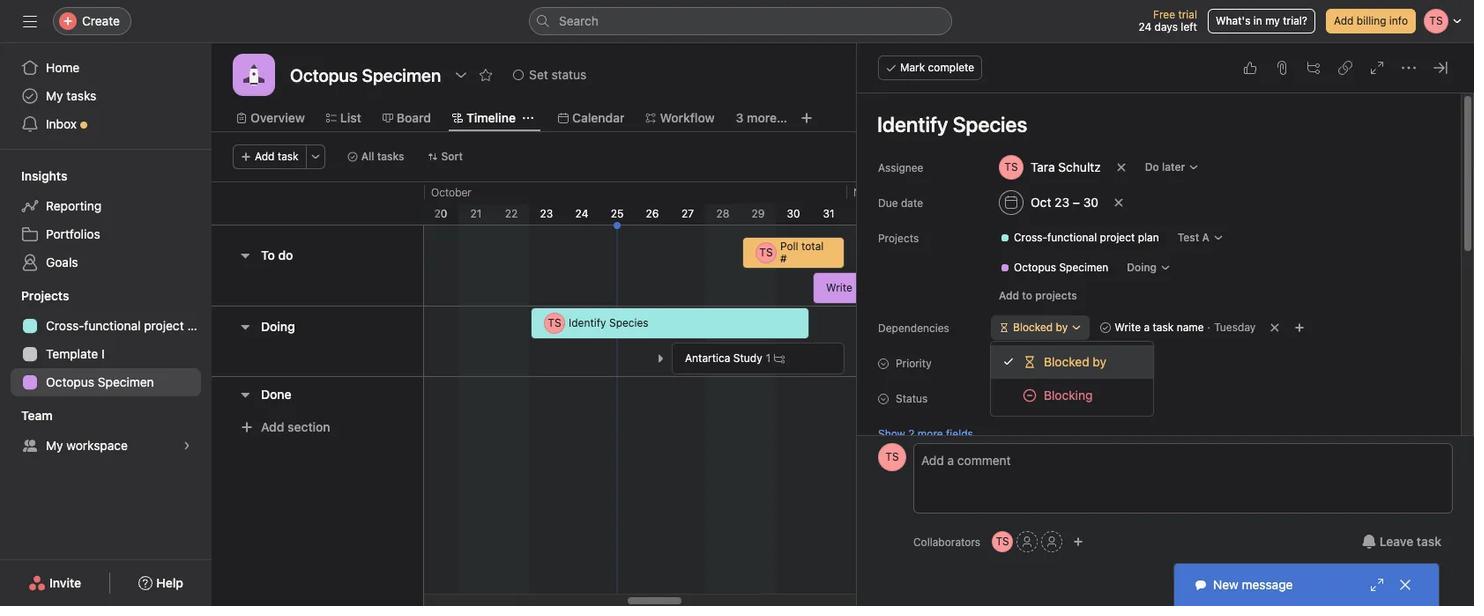 Task type: locate. For each thing, give the bounding box(es) containing it.
later
[[1162, 161, 1186, 174]]

specimen up projects
[[1060, 261, 1109, 274]]

projects element
[[972, 222, 1460, 284], [0, 280, 212, 400]]

1 horizontal spatial 24
[[1139, 20, 1152, 34]]

doing right collapse task list for the section doing icon
[[261, 319, 295, 334]]

octopus specimen link up projects
[[993, 259, 1116, 277]]

task right a
[[1153, 321, 1174, 334]]

#
[[781, 252, 787, 265]]

octopus specimen up projects
[[1014, 261, 1109, 274]]

0 vertical spatial my
[[46, 88, 63, 103]]

0 horizontal spatial 23
[[540, 207, 553, 220]]

24 left days
[[1139, 20, 1152, 34]]

1 horizontal spatial cross-functional project plan link
[[993, 229, 1167, 247]]

1 horizontal spatial 30
[[1084, 195, 1099, 210]]

0 vertical spatial write
[[826, 281, 853, 295]]

my for my tasks
[[46, 88, 63, 103]]

tasks inside dropdown button
[[377, 150, 404, 163]]

a
[[1203, 231, 1210, 244]]

plan left collapse task list for the section doing icon
[[187, 318, 212, 333]]

0 horizontal spatial write
[[826, 281, 853, 295]]

specimen down template i link
[[98, 375, 154, 390]]

projects button
[[0, 288, 69, 305]]

doing button
[[261, 311, 295, 343]]

november
[[854, 186, 905, 199]]

0 vertical spatial tasks
[[66, 88, 96, 103]]

0 vertical spatial project
[[1100, 231, 1135, 244]]

0 vertical spatial 24
[[1139, 20, 1152, 34]]

specimen inside identify species dialog
[[1060, 261, 1109, 274]]

projects element containing cross-functional project plan
[[972, 222, 1460, 284]]

projects
[[878, 232, 919, 245], [21, 288, 69, 303]]

0 horizontal spatial octopus
[[46, 375, 94, 390]]

done
[[261, 387, 292, 402]]

my inside teams element
[[46, 438, 63, 453]]

octopus
[[1014, 261, 1057, 274], [46, 375, 94, 390]]

my workspace
[[46, 438, 128, 453]]

trial
[[1179, 8, 1198, 21]]

0 vertical spatial specimen
[[1060, 261, 1109, 274]]

do
[[278, 248, 293, 263]]

i
[[101, 347, 105, 362]]

tuesday
[[1215, 321, 1256, 334]]

task inside button
[[278, 150, 299, 163]]

octopus specimen down i
[[46, 375, 154, 390]]

cross- down 'oct'
[[1014, 231, 1048, 244]]

set
[[529, 67, 548, 82]]

21
[[471, 207, 482, 220]]

octopus specimen link inside identify species dialog
[[993, 259, 1116, 277]]

all tasks button
[[339, 145, 412, 169]]

task inside button
[[1417, 534, 1442, 549]]

specimen
[[1060, 261, 1109, 274], [98, 375, 154, 390]]

1 vertical spatial 24
[[576, 207, 589, 220]]

do
[[1145, 161, 1160, 174]]

0 horizontal spatial 24
[[576, 207, 589, 220]]

0 horizontal spatial cross-functional project plan link
[[11, 312, 212, 340]]

cross-functional project plan link
[[993, 229, 1167, 247], [11, 312, 212, 340]]

create
[[82, 13, 120, 28]]

0 vertical spatial functional
[[1048, 231, 1097, 244]]

project inside identify species dialog
[[1100, 231, 1135, 244]]

functional up template i link
[[84, 318, 141, 333]]

0 horizontal spatial octopus specimen
[[46, 375, 154, 390]]

blocked down add to projects button
[[1013, 321, 1053, 334]]

close image
[[1399, 579, 1413, 593]]

0 horizontal spatial functional
[[84, 318, 141, 333]]

by
[[1056, 321, 1068, 334], [1093, 355, 1107, 370]]

by inside blocked by dropdown button
[[1056, 321, 1068, 334]]

my up inbox
[[46, 88, 63, 103]]

1 horizontal spatial functional
[[1048, 231, 1097, 244]]

1 horizontal spatial cross-
[[1014, 231, 1048, 244]]

0 vertical spatial doing
[[1127, 261, 1157, 274]]

test
[[1178, 231, 1200, 244]]

my workspace link
[[11, 432, 201, 460]]

goals link
[[11, 249, 201, 277]]

add inside button
[[255, 150, 275, 163]]

plan inside identify species dialog
[[1138, 231, 1160, 244]]

add
[[1334, 14, 1354, 27], [255, 150, 275, 163], [999, 289, 1020, 303], [261, 420, 284, 435]]

remove image
[[1270, 323, 1281, 333]]

24 left 25
[[576, 207, 589, 220]]

0 vertical spatial cross-functional project plan link
[[993, 229, 1167, 247]]

1 horizontal spatial specimen
[[1060, 261, 1109, 274]]

add down overview link
[[255, 150, 275, 163]]

what's in my trial? button
[[1208, 9, 1316, 34]]

0 vertical spatial by
[[1056, 321, 1068, 334]]

23 left –
[[1055, 195, 1070, 210]]

add for add billing info
[[1334, 14, 1354, 27]]

octopus specimen inside identify species dialog
[[1014, 261, 1109, 274]]

1 vertical spatial cross-
[[46, 318, 84, 333]]

tasks down home
[[66, 88, 96, 103]]

add down done button
[[261, 420, 284, 435]]

help button
[[127, 568, 195, 600]]

section
[[288, 420, 330, 435]]

1 vertical spatial plan
[[187, 318, 212, 333]]

poll
[[781, 240, 799, 253]]

ts down show
[[886, 451, 899, 464]]

write inside main content
[[1115, 321, 1141, 334]]

doing
[[1127, 261, 1157, 274], [261, 319, 295, 334]]

0 horizontal spatial doing
[[261, 319, 295, 334]]

task right leave
[[1417, 534, 1442, 549]]

new message
[[1214, 578, 1293, 593]]

list link
[[326, 108, 361, 128]]

cross-functional project plan up template i link
[[46, 318, 212, 333]]

–
[[1073, 195, 1080, 210]]

global element
[[0, 43, 212, 149]]

27
[[682, 207, 694, 220]]

write left a
[[1115, 321, 1141, 334]]

0 horizontal spatial octopus specimen link
[[11, 369, 201, 397]]

name
[[1177, 321, 1204, 334]]

24
[[1139, 20, 1152, 34], [576, 207, 589, 220]]

1 vertical spatial projects
[[21, 288, 69, 303]]

functional down –
[[1048, 231, 1097, 244]]

blocked
[[1013, 321, 1053, 334], [1044, 355, 1090, 370]]

due date
[[878, 197, 923, 210]]

1 vertical spatial write
[[1115, 321, 1141, 334]]

free trial 24 days left
[[1139, 8, 1198, 34]]

1 horizontal spatial 23
[[1055, 195, 1070, 210]]

30 up poll
[[787, 207, 800, 220]]

0 vertical spatial octopus
[[1014, 261, 1057, 274]]

functional inside main content
[[1048, 231, 1097, 244]]

my tasks link
[[11, 82, 201, 110]]

add task button
[[233, 145, 307, 169]]

projects inside dropdown button
[[21, 288, 69, 303]]

1 horizontal spatial cross-functional project plan
[[1014, 231, 1160, 244]]

1 my from the top
[[46, 88, 63, 103]]

1 horizontal spatial octopus specimen
[[1014, 261, 1109, 274]]

my down team
[[46, 438, 63, 453]]

1 horizontal spatial projects
[[878, 232, 919, 245]]

add left to
[[999, 289, 1020, 303]]

2 horizontal spatial task
[[1417, 534, 1442, 549]]

cross-functional project plan link up i
[[11, 312, 212, 340]]

0 horizontal spatial task
[[278, 150, 299, 163]]

antartica study
[[685, 352, 763, 365]]

ts button right collaborators
[[992, 532, 1013, 553]]

insights button
[[0, 168, 67, 185]]

doing inside popup button
[[1127, 261, 1157, 274]]

add for add section
[[261, 420, 284, 435]]

oct 23 – 30
[[1031, 195, 1099, 210]]

0 horizontal spatial projects element
[[0, 280, 212, 400]]

None text field
[[286, 59, 446, 91]]

1 vertical spatial cross-functional project plan
[[46, 318, 212, 333]]

octopus down template
[[46, 375, 94, 390]]

do later
[[1145, 161, 1186, 174]]

0 horizontal spatial by
[[1056, 321, 1068, 334]]

doing up a
[[1127, 261, 1157, 274]]

oct
[[1031, 195, 1052, 210]]

0 horizontal spatial projects
[[21, 288, 69, 303]]

1 vertical spatial task
[[1153, 321, 1174, 334]]

inbox
[[46, 116, 77, 131]]

0 vertical spatial ts button
[[878, 444, 907, 472]]

reporting link
[[11, 192, 201, 220]]

plan up doing popup button
[[1138, 231, 1160, 244]]

workflow link
[[646, 108, 715, 128]]

0 horizontal spatial tasks
[[66, 88, 96, 103]]

due
[[878, 197, 898, 210]]

remove assignee image
[[1116, 162, 1127, 173]]

full screen image
[[1371, 61, 1385, 75]]

octopus specimen
[[1014, 261, 1109, 274], [46, 375, 154, 390]]

1 vertical spatial octopus specimen
[[46, 375, 154, 390]]

show 2 more fields
[[878, 427, 974, 441]]

complete
[[928, 61, 975, 74]]

cross- up template
[[46, 318, 84, 333]]

1 vertical spatial doing
[[261, 319, 295, 334]]

0 horizontal spatial ts button
[[878, 444, 907, 472]]

task left more actions image
[[278, 150, 299, 163]]

days
[[1155, 20, 1178, 34]]

cross-functional project plan
[[1014, 231, 1160, 244], [46, 318, 212, 333]]

main content containing tara schultz
[[866, 93, 1460, 607]]

1 horizontal spatial doing
[[1127, 261, 1157, 274]]

0 vertical spatial cross-functional project plan
[[1014, 231, 1160, 244]]

main content
[[866, 93, 1460, 607]]

0 vertical spatial plan
[[1138, 231, 1160, 244]]

project down clear due date image
[[1100, 231, 1135, 244]]

1 horizontal spatial project
[[1100, 231, 1135, 244]]

cross-functional project plan link down –
[[993, 229, 1167, 247]]

1 vertical spatial my
[[46, 438, 63, 453]]

0 vertical spatial blocked by
[[1013, 321, 1068, 334]]

ts
[[760, 246, 773, 259], [548, 317, 561, 330], [886, 451, 899, 464], [996, 535, 1010, 549]]

write a task name
[[1115, 321, 1204, 334]]

23 right 22 on the top
[[540, 207, 553, 220]]

1 vertical spatial by
[[1093, 355, 1107, 370]]

2 my from the top
[[46, 438, 63, 453]]

0 vertical spatial task
[[278, 150, 299, 163]]

tasks for all tasks
[[377, 150, 404, 163]]

my inside "link"
[[46, 88, 63, 103]]

1 horizontal spatial projects element
[[972, 222, 1460, 284]]

cross- inside identify species dialog
[[1014, 231, 1048, 244]]

timeline link
[[452, 108, 516, 128]]

leftcount image
[[775, 354, 785, 364]]

tasks inside "link"
[[66, 88, 96, 103]]

octopus up add to projects
[[1014, 261, 1057, 274]]

test a button
[[1170, 226, 1232, 250]]

1 vertical spatial tasks
[[377, 150, 404, 163]]

projects inside identify species dialog
[[878, 232, 919, 245]]

ts button down show
[[878, 444, 907, 472]]

1 vertical spatial blocked
[[1044, 355, 1090, 370]]

1 horizontal spatial by
[[1093, 355, 1107, 370]]

0 horizontal spatial 30
[[787, 207, 800, 220]]

1 horizontal spatial tasks
[[377, 150, 404, 163]]

1 vertical spatial ts button
[[992, 532, 1013, 553]]

functional
[[1048, 231, 1097, 244], [84, 318, 141, 333]]

add left billing
[[1334, 14, 1354, 27]]

0 vertical spatial octopus specimen link
[[993, 259, 1116, 277]]

tasks right all
[[377, 150, 404, 163]]

add to projects
[[999, 289, 1077, 303]]

calendar
[[572, 110, 625, 125]]

write for write up report
[[826, 281, 853, 295]]

0 horizontal spatial project
[[144, 318, 184, 333]]

collapse task list for the section doing image
[[238, 320, 252, 334]]

1 vertical spatial blocked by
[[1044, 355, 1107, 370]]

projects down goals
[[21, 288, 69, 303]]

to
[[1022, 289, 1033, 303]]

0 vertical spatial projects
[[878, 232, 919, 245]]

write left up on the top right of page
[[826, 281, 853, 295]]

1 horizontal spatial write
[[1115, 321, 1141, 334]]

blocked by down add to projects button
[[1013, 321, 1068, 334]]

1 vertical spatial octopus specimen link
[[11, 369, 201, 397]]

1 horizontal spatial octopus specimen link
[[993, 259, 1116, 277]]

octopus specimen link down i
[[11, 369, 201, 397]]

october
[[431, 186, 472, 199]]

all tasks
[[361, 150, 404, 163]]

collaborators
[[914, 536, 981, 549]]

write for write a task name
[[1115, 321, 1141, 334]]

hide sidebar image
[[23, 14, 37, 28]]

overview
[[250, 110, 305, 125]]

1 horizontal spatial octopus
[[1014, 261, 1057, 274]]

0 vertical spatial blocked
[[1013, 321, 1053, 334]]

project up template i link
[[144, 318, 184, 333]]

30 right –
[[1084, 195, 1099, 210]]

done button
[[261, 379, 292, 411]]

identify
[[569, 317, 606, 330]]

task for add task
[[278, 150, 299, 163]]

cross-functional project plan down –
[[1014, 231, 1160, 244]]

3
[[736, 110, 744, 125]]

blocked by up blocking
[[1044, 355, 1107, 370]]

leave task
[[1380, 534, 1442, 549]]

add for add task
[[255, 150, 275, 163]]

blocked up blocking
[[1044, 355, 1090, 370]]

2 vertical spatial task
[[1417, 534, 1442, 549]]

0 vertical spatial cross-
[[1014, 231, 1048, 244]]

add inside identify species dialog
[[999, 289, 1020, 303]]

1 horizontal spatial plan
[[1138, 231, 1160, 244]]

workflow
[[660, 110, 715, 125]]

0 likes. click to like this task image
[[1244, 61, 1258, 75]]

mark
[[900, 61, 925, 74]]

template i link
[[11, 340, 201, 369]]

all
[[361, 150, 374, 163]]

1 horizontal spatial ts button
[[992, 532, 1013, 553]]

schultz
[[1059, 160, 1101, 175]]

test a
[[1178, 231, 1210, 244]]

projects down due date
[[878, 232, 919, 245]]

1 vertical spatial specimen
[[98, 375, 154, 390]]

0 vertical spatial octopus specimen
[[1014, 261, 1109, 274]]



Task type: vqa. For each thing, say whether or not it's contained in the screenshot.
left
yes



Task type: describe. For each thing, give the bounding box(es) containing it.
invite button
[[17, 568, 93, 600]]

doing button
[[1119, 256, 1179, 280]]

do later button
[[1137, 155, 1208, 180]]

copy task link image
[[1339, 61, 1353, 75]]

28
[[717, 207, 730, 220]]

tara schultz button
[[991, 152, 1109, 183]]

more…
[[747, 110, 787, 125]]

sort button
[[419, 145, 471, 169]]

blocked by option
[[991, 346, 1154, 379]]

blocked inside option
[[1044, 355, 1090, 370]]

by inside blocked by option
[[1093, 355, 1107, 370]]

collapse task list for the section to do image
[[238, 249, 252, 263]]

what's in my trial?
[[1216, 14, 1308, 27]]

what's
[[1216, 14, 1251, 27]]

up
[[856, 281, 868, 295]]

a
[[1144, 321, 1150, 334]]

my for my workspace
[[46, 438, 63, 453]]

workspace
[[66, 438, 128, 453]]

26
[[646, 207, 659, 220]]

1 vertical spatial functional
[[84, 318, 141, 333]]

reporting
[[46, 198, 102, 213]]

inbox link
[[11, 110, 201, 138]]

22
[[505, 207, 518, 220]]

date
[[901, 197, 923, 210]]

timeline
[[467, 110, 516, 125]]

blocked by button
[[991, 316, 1090, 340]]

portfolios
[[46, 227, 100, 242]]

24 inside free trial 24 days left
[[1139, 20, 1152, 34]]

blocked inside dropdown button
[[1013, 321, 1053, 334]]

31
[[823, 207, 835, 220]]

show subtasks for task antartica study image
[[655, 354, 666, 364]]

portfolios link
[[11, 220, 201, 249]]

mark complete button
[[878, 56, 983, 80]]

sort
[[441, 150, 463, 163]]

more
[[918, 427, 943, 441]]

show
[[878, 427, 906, 441]]

search list box
[[529, 7, 953, 35]]

0 horizontal spatial cross-
[[46, 318, 84, 333]]

2
[[909, 427, 915, 441]]

1 vertical spatial cross-functional project plan link
[[11, 312, 212, 340]]

calendar link
[[558, 108, 625, 128]]

1 horizontal spatial task
[[1153, 321, 1174, 334]]

poll total #
[[781, 240, 824, 265]]

0 horizontal spatial plan
[[187, 318, 212, 333]]

30 inside identify species dialog
[[1084, 195, 1099, 210]]

tara schultz
[[1031, 160, 1101, 175]]

0 horizontal spatial cross-functional project plan
[[46, 318, 212, 333]]

add to starred image
[[479, 68, 493, 82]]

1 vertical spatial octopus
[[46, 375, 94, 390]]

main content inside identify species dialog
[[866, 93, 1460, 607]]

close details image
[[1434, 61, 1448, 75]]

add subtask image
[[1307, 61, 1321, 75]]

set status
[[529, 67, 587, 82]]

attachments: add a file to this task, identify species image
[[1275, 61, 1289, 75]]

projects element containing projects
[[0, 280, 212, 400]]

cross-functional project plan inside identify species dialog
[[1014, 231, 1160, 244]]

blocking
[[1044, 388, 1093, 403]]

0 horizontal spatial specimen
[[98, 375, 154, 390]]

see details, my workspace image
[[182, 441, 192, 452]]

add for add to projects
[[999, 289, 1020, 303]]

add tab image
[[800, 111, 814, 125]]

1 vertical spatial project
[[144, 318, 184, 333]]

teams element
[[0, 400, 212, 464]]

billing
[[1357, 14, 1387, 27]]

rocket image
[[243, 64, 265, 86]]

leave task button
[[1351, 527, 1453, 558]]

add section
[[261, 420, 330, 435]]

report
[[871, 281, 902, 295]]

set status button
[[506, 63, 595, 87]]

tab actions image
[[523, 113, 534, 123]]

free
[[1154, 8, 1176, 21]]

ts left identify
[[548, 317, 561, 330]]

task for leave task
[[1417, 534, 1442, 549]]

status
[[896, 392, 928, 406]]

home
[[46, 60, 80, 75]]

identify species dialog
[[857, 43, 1475, 607]]

add task
[[255, 150, 299, 163]]

dependencies
[[878, 322, 950, 335]]

to
[[261, 248, 275, 263]]

show 2 more fields button
[[878, 426, 974, 442]]

tara
[[1031, 160, 1055, 175]]

mark complete
[[900, 61, 975, 74]]

add section button
[[233, 412, 338, 444]]

tasks for my tasks
[[66, 88, 96, 103]]

insights
[[21, 168, 67, 183]]

fields
[[946, 427, 974, 441]]

add another dependency image
[[1295, 323, 1306, 333]]

ts right collaborators
[[996, 535, 1010, 549]]

projects element inside main content
[[972, 222, 1460, 284]]

clear due date image
[[1114, 198, 1125, 208]]

add or remove collaborators image
[[1073, 537, 1084, 548]]

add billing info button
[[1326, 9, 1416, 34]]

25
[[611, 207, 624, 220]]

status
[[552, 67, 587, 82]]

collapse task list for the section done image
[[238, 388, 252, 402]]

species
[[609, 317, 649, 330]]

cross-functional project plan link inside main content
[[993, 229, 1167, 247]]

leave
[[1380, 534, 1414, 549]]

23 inside identify species dialog
[[1055, 195, 1070, 210]]

Task Name text field
[[866, 104, 1440, 145]]

trial?
[[1283, 14, 1308, 27]]

projects
[[1036, 289, 1077, 303]]

template i
[[46, 347, 105, 362]]

create button
[[53, 7, 131, 35]]

expand new message image
[[1371, 579, 1385, 593]]

identify species
[[569, 317, 649, 330]]

blocked by inside option
[[1044, 355, 1107, 370]]

more actions image
[[310, 152, 321, 162]]

to do button
[[261, 240, 293, 272]]

list
[[340, 110, 361, 125]]

study
[[734, 352, 763, 365]]

show options image
[[454, 68, 468, 82]]

insights element
[[0, 161, 212, 280]]

add to projects button
[[991, 284, 1085, 309]]

assignee
[[878, 161, 924, 175]]

29
[[752, 207, 765, 220]]

ts left #
[[760, 246, 773, 259]]

more actions for this task image
[[1402, 61, 1416, 75]]

total
[[802, 240, 824, 253]]

to do
[[261, 248, 293, 263]]

blocked by inside dropdown button
[[1013, 321, 1068, 334]]

team button
[[0, 407, 53, 425]]

octopus inside identify species dialog
[[1014, 261, 1057, 274]]



